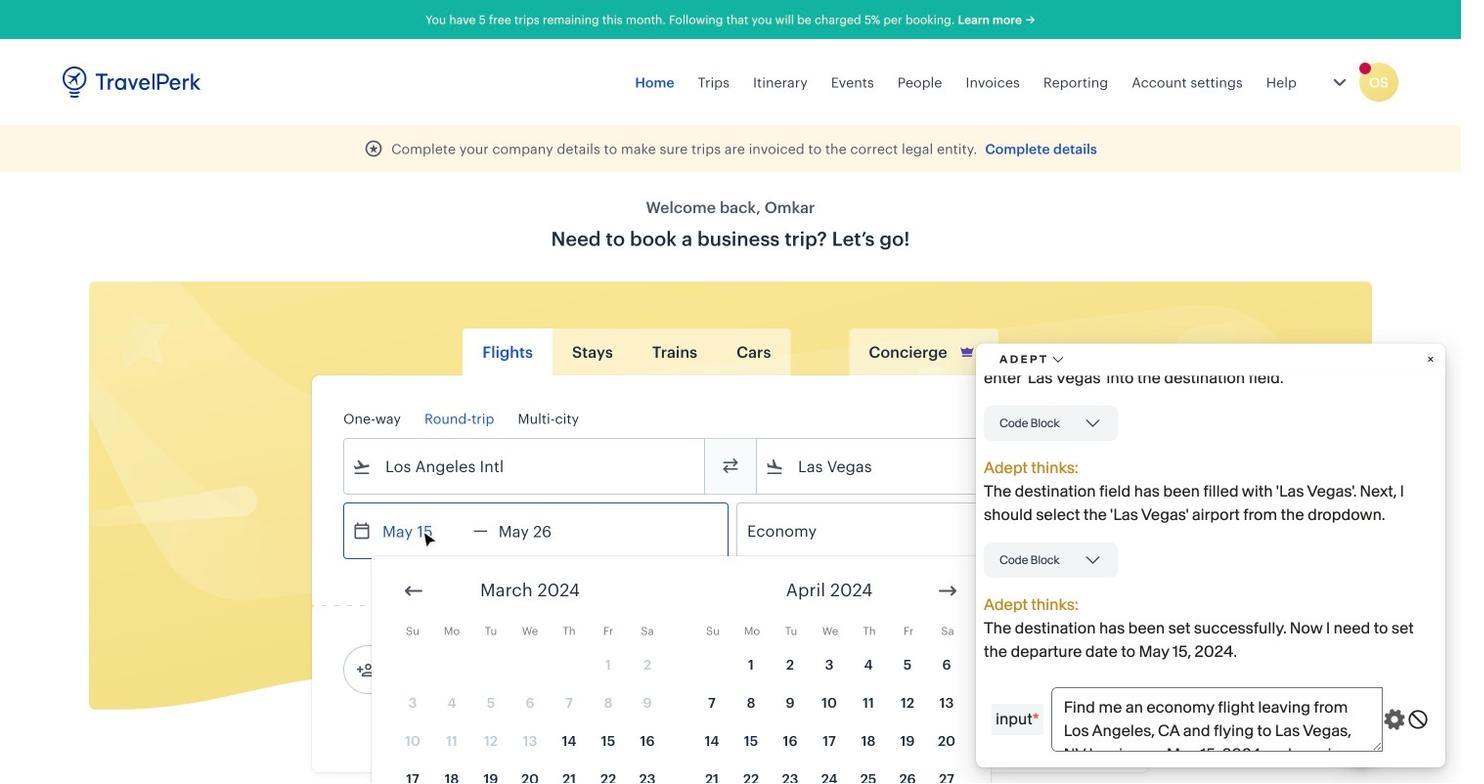 Task type: describe. For each thing, give the bounding box(es) containing it.
move backward to switch to the previous month. image
[[402, 579, 425, 603]]

To search field
[[784, 451, 1091, 482]]

From search field
[[372, 451, 679, 482]]



Task type: locate. For each thing, give the bounding box(es) containing it.
move forward to switch to the next month. image
[[936, 579, 959, 603]]

Depart text field
[[372, 504, 473, 558]]

calendar application
[[372, 556, 1461, 783]]

Return text field
[[488, 504, 590, 558]]



Task type: vqa. For each thing, say whether or not it's contained in the screenshot.
From Search Field
yes



